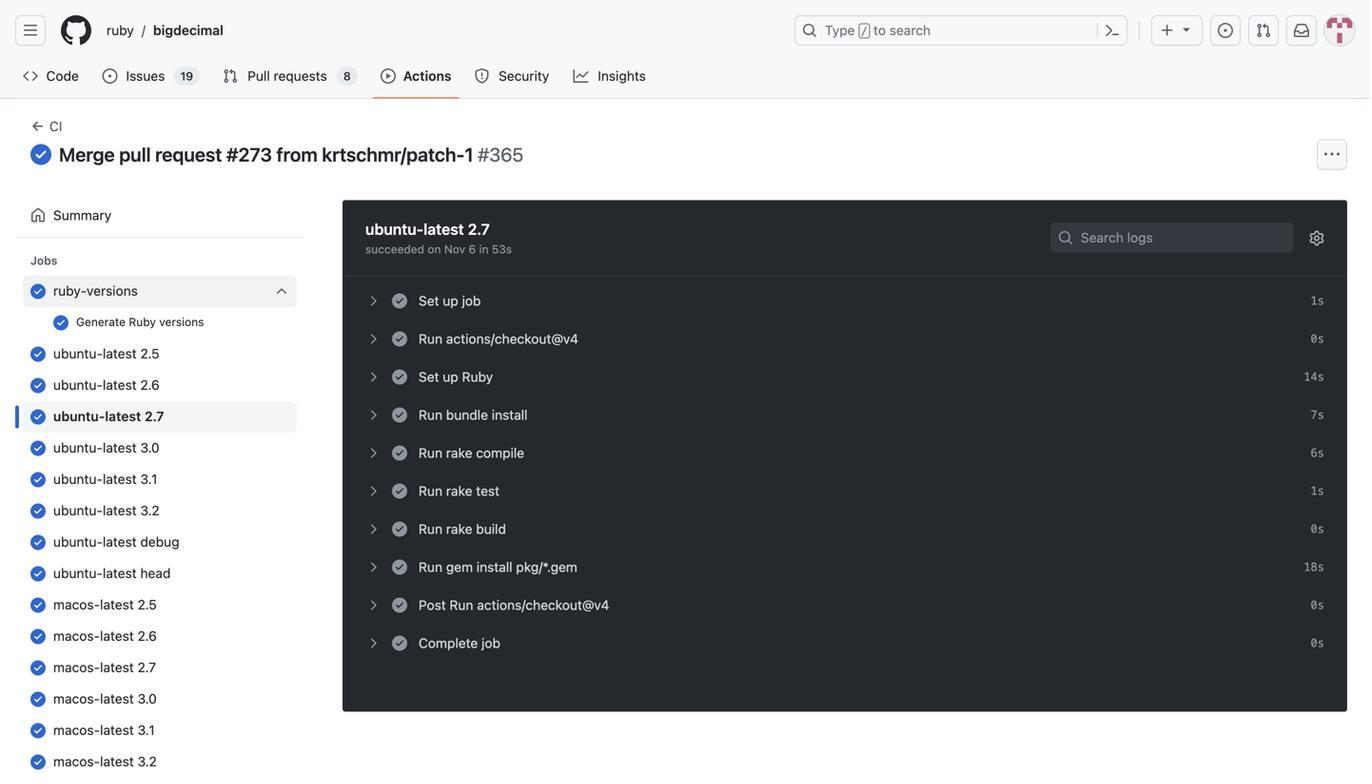 Task type: locate. For each thing, give the bounding box(es) containing it.
run left gem
[[419, 559, 442, 575]]

4 macos- from the top
[[53, 691, 100, 707]]

this step passed image
[[392, 331, 407, 347], [392, 446, 407, 461], [392, 598, 407, 613]]

1 horizontal spatial issue opened image
[[1218, 23, 1233, 38]]

0 horizontal spatial /
[[142, 22, 146, 38]]

2.7 for ubuntu-latest 2.7
[[145, 409, 164, 425]]

2.6 for macos-latest 2.6
[[138, 629, 157, 644]]

latest up on
[[424, 220, 464, 238]]

rake for build
[[446, 521, 472, 537]]

this step passed image left bundle
[[392, 407, 407, 423]]

ubuntu-latest debug link
[[23, 527, 297, 559]]

/ inside "type / to search"
[[861, 25, 868, 38]]

1 vertical spatial job
[[482, 635, 500, 651]]

macos- up macos-latest 3.0 on the bottom of the page
[[53, 660, 100, 676]]

up down the nov on the left top
[[443, 293, 458, 309]]

macos- up macos-latest 2.7
[[53, 629, 100, 644]]

chevron right image for run rake test
[[365, 484, 381, 499]]

1 macos- from the top
[[53, 597, 100, 613]]

0 vertical spatial set
[[419, 293, 439, 309]]

2.5 down head
[[138, 597, 157, 613]]

ubuntu-latest 3.1
[[53, 472, 157, 487]]

1 vertical spatial 3.0
[[138, 691, 157, 707]]

ubuntu- up macos-latest 2.5
[[53, 566, 103, 582]]

8
[[343, 69, 351, 83]]

rake up run rake test
[[446, 445, 472, 461]]

this step passed image left run rake compile
[[392, 446, 407, 461]]

1 this step passed image from the top
[[392, 331, 407, 347]]

macos- up macos-latest 3.2
[[53, 723, 100, 739]]

bigdecimal link
[[146, 15, 231, 46]]

0 vertical spatial issue opened image
[[1218, 23, 1233, 38]]

7s
[[1311, 408, 1324, 422]]

install up compile
[[492, 407, 528, 423]]

chevron right image left run rake test
[[365, 484, 381, 499]]

3 0s from the top
[[1311, 599, 1324, 612]]

ubuntu- down the ubuntu-latest 3.1
[[53, 503, 103, 519]]

chevron right image
[[365, 293, 381, 309], [365, 331, 381, 347], [365, 369, 381, 385], [365, 407, 381, 423], [365, 446, 381, 461], [365, 598, 381, 613]]

0 vertical spatial 2.7
[[468, 220, 490, 238]]

ubuntu- up ubuntu-latest 3.2 at the left bottom of page
[[53, 472, 103, 487]]

latest inside ubuntu-latest 3.0 link
[[103, 440, 137, 456]]

5 chevron right image from the top
[[365, 446, 381, 461]]

actions/checkout@v4 down pkg/*.gem
[[477, 597, 609, 613]]

latest inside ubuntu-latest 3.2 link
[[103, 503, 137, 519]]

2.7 up in
[[468, 220, 490, 238]]

run actions/checkout@v4
[[419, 331, 578, 347]]

versions
[[87, 283, 138, 299], [159, 316, 204, 329]]

1 horizontal spatial ubuntu-latest 2.7 link
[[365, 218, 1035, 240]]

ubuntu- inside ubuntu-latest debug link
[[53, 534, 103, 550]]

/ inside ruby / bigdecimal
[[142, 22, 146, 38]]

this step passed image left gem
[[392, 560, 407, 575]]

latest up "ubuntu-latest head"
[[103, 534, 137, 550]]

0 vertical spatial actions/checkout@v4
[[446, 331, 578, 347]]

triangle down image
[[1179, 21, 1194, 37]]

ubuntu- for ubuntu-latest 3.0
[[53, 440, 103, 456]]

1 vertical spatial issue opened image
[[102, 69, 117, 84]]

3.0 down macos-latest 2.7 link
[[138, 691, 157, 707]]

0s for post run actions/checkout@v4
[[1311, 599, 1324, 612]]

0 vertical spatial up
[[443, 293, 458, 309]]

ubuntu- for ubuntu-latest debug
[[53, 534, 103, 550]]

1 vertical spatial set
[[419, 369, 439, 385]]

1 vertical spatial 3.1
[[138, 723, 155, 739]]

0 vertical spatial ubuntu-latest 2.7 link
[[365, 218, 1035, 240]]

1 vertical spatial install
[[477, 559, 512, 575]]

this step passed image left run rake test
[[392, 484, 407, 499]]

1 up from the top
[[443, 293, 458, 309]]

latest
[[424, 220, 464, 238], [103, 346, 137, 362], [103, 377, 137, 393], [105, 409, 141, 425], [103, 440, 137, 456], [103, 472, 137, 487], [103, 503, 137, 519], [103, 534, 137, 550], [103, 566, 137, 582], [100, 597, 134, 613], [100, 629, 134, 644], [100, 660, 134, 676], [100, 691, 134, 707], [100, 723, 134, 739], [100, 754, 134, 770]]

7 this step passed image from the top
[[392, 636, 407, 651]]

0 vertical spatial 1s
[[1311, 294, 1324, 308]]

0 horizontal spatial issue opened image
[[102, 69, 117, 84]]

Search text field
[[1050, 222, 1294, 253]]

macos- for macos-latest 2.5
[[53, 597, 100, 613]]

run rake test
[[419, 483, 500, 499]]

latest for ubuntu-latest 2.7
[[105, 409, 141, 425]]

1 set from the top
[[419, 293, 439, 309]]

this step passed image left post
[[392, 598, 407, 613]]

5 this step passed image from the top
[[392, 522, 407, 537]]

macos- for macos-latest 3.0
[[53, 691, 100, 707]]

ubuntu- for ubuntu-latest 2.5
[[53, 346, 103, 362]]

ubuntu- for ubuntu-latest 2.6
[[53, 377, 103, 393]]

0 vertical spatial rake
[[446, 445, 472, 461]]

ubuntu- inside ubuntu-latest 2.6 link
[[53, 377, 103, 393]]

2 set from the top
[[419, 369, 439, 385]]

latest inside macos-latest 3.2 link
[[100, 754, 134, 770]]

latest for ubuntu-latest 2.6
[[103, 377, 137, 393]]

latest down ubuntu-latest 3.0
[[103, 472, 137, 487]]

3.1 for ubuntu-latest 3.1
[[140, 472, 157, 487]]

up for job
[[443, 293, 458, 309]]

1 rake from the top
[[446, 445, 472, 461]]

2 chevron right image from the top
[[365, 331, 381, 347]]

ubuntu- inside ubuntu-latest head link
[[53, 566, 103, 582]]

latest inside ubuntu-latest 3.1 link
[[103, 472, 137, 487]]

2 chevron right image from the top
[[365, 522, 381, 537]]

ubuntu- down ubuntu-latest 2.5
[[53, 377, 103, 393]]

0 vertical spatial install
[[492, 407, 528, 423]]

ubuntu- inside ubuntu-latest 2.5 link
[[53, 346, 103, 362]]

1
[[465, 143, 473, 165]]

4 this step passed image from the top
[[392, 484, 407, 499]]

gem
[[446, 559, 473, 575]]

1 chevron right image from the top
[[365, 293, 381, 309]]

latest inside ubuntu-latest 2.6 link
[[103, 377, 137, 393]]

actions/checkout@v4
[[446, 331, 578, 347], [477, 597, 609, 613]]

4 0s from the top
[[1311, 637, 1324, 650]]

2 this step passed image from the top
[[392, 369, 407, 385]]

run up run rake test
[[419, 445, 442, 461]]

chevron right image for set up ruby
[[365, 369, 381, 385]]

2.7 inside ubuntu-latest 2.7 succeeded on nov 6 in 53s
[[468, 220, 490, 238]]

1 vertical spatial git pull request image
[[223, 69, 238, 84]]

install right gem
[[477, 559, 512, 575]]

complete
[[419, 635, 478, 651]]

latest inside macos-latest 3.1 link
[[100, 723, 134, 739]]

latest inside ubuntu-latest 2.7 succeeded on nov 6 in 53s
[[424, 220, 464, 238]]

3 this step passed image from the top
[[392, 407, 407, 423]]

job up run actions/checkout@v4
[[462, 293, 481, 309]]

0 vertical spatial 3.1
[[140, 472, 157, 487]]

latest down "ubuntu-latest head"
[[100, 597, 134, 613]]

run
[[419, 331, 442, 347], [419, 407, 442, 423], [419, 445, 442, 461], [419, 483, 442, 499], [419, 521, 442, 537], [419, 559, 442, 575], [450, 597, 473, 613]]

4 chevron right image from the top
[[365, 407, 381, 423]]

ubuntu- down generate
[[53, 346, 103, 362]]

this step passed image left complete
[[392, 636, 407, 651]]

latest inside macos-latest 2.6 link
[[100, 629, 134, 644]]

/ right ruby
[[142, 22, 146, 38]]

6 macos- from the top
[[53, 754, 100, 770]]

1 vertical spatial rake
[[446, 483, 472, 499]]

latest for ubuntu-latest 3.2
[[103, 503, 137, 519]]

pull requests
[[248, 68, 327, 84]]

6
[[469, 242, 476, 256]]

6s
[[1311, 446, 1324, 460]]

1 0s from the top
[[1311, 332, 1324, 346]]

code image
[[23, 69, 38, 84]]

versions down "ruby-versions" dropdown button
[[159, 316, 204, 329]]

1 vertical spatial ubuntu-latest 2.7 link
[[23, 402, 297, 433]]

3 chevron right image from the top
[[365, 560, 381, 575]]

0 horizontal spatial versions
[[87, 283, 138, 299]]

this step passed image left set up ruby
[[392, 369, 407, 385]]

macos-latest 3.2
[[53, 754, 157, 770]]

1s
[[1311, 294, 1324, 308], [1311, 485, 1324, 498]]

show workflow options image
[[1324, 147, 1340, 162]]

macos- for macos-latest 2.6
[[53, 629, 100, 644]]

arrow left image
[[30, 119, 46, 134]]

macos- up macos-latest 2.6 in the left of the page
[[53, 597, 100, 613]]

0 vertical spatial versions
[[87, 283, 138, 299]]

chevron right image left gem
[[365, 560, 381, 575]]

ubuntu- inside ubuntu-latest 3.2 link
[[53, 503, 103, 519]]

ruby / bigdecimal
[[107, 22, 223, 38]]

2.7 down macos-latest 2.6 link
[[138, 660, 156, 676]]

2.5 down generate ruby versions link
[[140, 346, 159, 362]]

latest down macos-latest 3.1
[[100, 754, 134, 770]]

chevron right image for run rake build
[[365, 522, 381, 537]]

ruby down "ruby-versions" dropdown button
[[129, 316, 156, 329]]

0 vertical spatial 3.2
[[140, 503, 159, 519]]

ubuntu- up ubuntu-latest 3.0
[[53, 409, 105, 425]]

3.2 down macos-latest 3.1 link
[[138, 754, 157, 770]]

issue opened image right triangle down icon
[[1218, 23, 1233, 38]]

3.0 inside ubuntu-latest 3.0 link
[[140, 440, 160, 456]]

2.7 for macos-latest 2.7
[[138, 660, 156, 676]]

rake left test
[[446, 483, 472, 499]]

this step passed image left the run rake build
[[392, 522, 407, 537]]

0 vertical spatial job
[[462, 293, 481, 309]]

ubuntu- up succeeded at top
[[365, 220, 424, 238]]

1 horizontal spatial /
[[861, 25, 868, 38]]

shield image
[[474, 69, 490, 84]]

latest down macos-latest 2.7
[[100, 691, 134, 707]]

3.1 for macos-latest 3.1
[[138, 723, 155, 739]]

latest for macos-latest 2.7
[[100, 660, 134, 676]]

1 1s from the top
[[1311, 294, 1324, 308]]

rake left build
[[446, 521, 472, 537]]

summary
[[53, 207, 111, 223]]

1 vertical spatial 2.5
[[138, 597, 157, 613]]

6 chevron right image from the top
[[365, 598, 381, 613]]

run left bundle
[[419, 407, 442, 423]]

run down "set up job"
[[419, 331, 442, 347]]

2.5 for ubuntu-latest 2.5
[[140, 346, 159, 362]]

list
[[99, 15, 783, 46]]

job right complete
[[482, 635, 500, 651]]

chevron right image
[[365, 484, 381, 499], [365, 522, 381, 537], [365, 560, 381, 575], [365, 636, 381, 651]]

1 vertical spatial this step passed image
[[392, 446, 407, 461]]

3 rake from the top
[[446, 521, 472, 537]]

3.0
[[140, 440, 160, 456], [138, 691, 157, 707]]

2 macos- from the top
[[53, 629, 100, 644]]

/ left to
[[861, 25, 868, 38]]

0 vertical spatial this step passed image
[[392, 331, 407, 347]]

macos- for macos-latest 3.1
[[53, 723, 100, 739]]

run up the run rake build
[[419, 483, 442, 499]]

1 vertical spatial versions
[[159, 316, 204, 329]]

3.0 up ubuntu-latest 3.1 link
[[140, 440, 160, 456]]

git pull request image left pull
[[223, 69, 238, 84]]

issue opened image left issues
[[102, 69, 117, 84]]

latest up ubuntu-latest 2.6
[[103, 346, 137, 362]]

2.6 for ubuntu-latest 2.6
[[140, 377, 160, 393]]

latest inside ubuntu-latest head link
[[103, 566, 137, 582]]

latest down ubuntu-latest 2.7
[[103, 440, 137, 456]]

3.2 down ubuntu-latest 3.1 link
[[140, 503, 159, 519]]

2 0s from the top
[[1311, 523, 1324, 536]]

1s down 6s
[[1311, 485, 1324, 498]]

type / to search
[[825, 22, 931, 38]]

this step passed image left "set up job"
[[392, 293, 407, 309]]

1 this step passed image from the top
[[392, 293, 407, 309]]

ruby
[[129, 316, 156, 329], [462, 369, 493, 385]]

homepage image
[[61, 15, 91, 46]]

2 vertical spatial 2.7
[[138, 660, 156, 676]]

insights
[[598, 68, 646, 84]]

ubuntu- for ubuntu-latest 2.7
[[53, 409, 105, 425]]

run bundle install
[[419, 407, 528, 423]]

issue opened image
[[1218, 23, 1233, 38], [102, 69, 117, 84]]

latest inside macos-latest 2.7 link
[[100, 660, 134, 676]]

6 this step passed image from the top
[[392, 560, 407, 575]]

ubuntu-latest 2.5
[[53, 346, 159, 362]]

2 rake from the top
[[446, 483, 472, 499]]

1 horizontal spatial ruby
[[462, 369, 493, 385]]

ubuntu-
[[365, 220, 424, 238], [53, 346, 103, 362], [53, 377, 103, 393], [53, 409, 105, 425], [53, 440, 103, 456], [53, 472, 103, 487], [53, 503, 103, 519], [53, 534, 103, 550], [53, 566, 103, 582]]

this step passed image
[[392, 293, 407, 309], [392, 369, 407, 385], [392, 407, 407, 423], [392, 484, 407, 499], [392, 522, 407, 537], [392, 560, 407, 575], [392, 636, 407, 651]]

0 vertical spatial ruby
[[129, 316, 156, 329]]

2.7
[[468, 220, 490, 238], [145, 409, 164, 425], [138, 660, 156, 676]]

4 chevron right image from the top
[[365, 636, 381, 651]]

set up job
[[419, 293, 481, 309]]

ubuntu-latest 2.6
[[53, 377, 160, 393]]

2 up from the top
[[443, 369, 458, 385]]

ruby
[[107, 22, 134, 38]]

macos-latest 2.5
[[53, 597, 157, 613]]

command palette image
[[1105, 23, 1120, 38]]

0 horizontal spatial job
[[462, 293, 481, 309]]

set down on
[[419, 293, 439, 309]]

this step passed image for run rake test
[[392, 484, 407, 499]]

ubuntu-latest 3.0 link
[[23, 433, 297, 465]]

1 vertical spatial 2.6
[[138, 629, 157, 644]]

3.1 up macos-latest 3.2 link
[[138, 723, 155, 739]]

search image
[[1058, 230, 1073, 245]]

summary link
[[23, 200, 297, 230]]

0 vertical spatial 3.0
[[140, 440, 160, 456]]

this step passed image for run gem install pkg/*.gem
[[392, 560, 407, 575]]

/
[[142, 22, 146, 38], [861, 25, 868, 38]]

latest down ubuntu-latest debug
[[103, 566, 137, 582]]

2 this step passed image from the top
[[392, 446, 407, 461]]

actions/checkout@v4 up set up ruby
[[446, 331, 578, 347]]

3 macos- from the top
[[53, 660, 100, 676]]

1 vertical spatial actions/checkout@v4
[[477, 597, 609, 613]]

plus image
[[1160, 23, 1175, 38]]

2.5
[[140, 346, 159, 362], [138, 597, 157, 613]]

0s for complete job
[[1311, 637, 1324, 650]]

2.5 for macos-latest 2.5
[[138, 597, 157, 613]]

rake
[[446, 445, 472, 461], [446, 483, 472, 499], [446, 521, 472, 537]]

ubuntu- inside ubuntu-latest 3.0 link
[[53, 440, 103, 456]]

set up run bundle install
[[419, 369, 439, 385]]

0 vertical spatial git pull request image
[[1256, 23, 1271, 38]]

3.0 for macos-latest 3.0
[[138, 691, 157, 707]]

up up bundle
[[443, 369, 458, 385]]

2 1s from the top
[[1311, 485, 1324, 498]]

this step passed image down succeeded at top
[[392, 331, 407, 347]]

merge pull request #273 from krtschmr/patch-1 #365
[[59, 143, 523, 165]]

chevron right image left the run rake build
[[365, 522, 381, 537]]

3 chevron right image from the top
[[365, 369, 381, 385]]

latest down macos-latest 3.0 on the bottom of the page
[[100, 723, 134, 739]]

3.1 down ubuntu-latest 3.0 link
[[140, 472, 157, 487]]

0s
[[1311, 332, 1324, 346], [1311, 523, 1324, 536], [1311, 599, 1324, 612], [1311, 637, 1324, 650]]

run for run rake compile
[[419, 445, 442, 461]]

1 vertical spatial 1s
[[1311, 485, 1324, 498]]

latest for macos-latest 2.5
[[100, 597, 134, 613]]

3 this step passed image from the top
[[392, 598, 407, 613]]

run right post
[[450, 597, 473, 613]]

5 macos- from the top
[[53, 723, 100, 739]]

2.7 down ubuntu-latest 2.6 link
[[145, 409, 164, 425]]

issues
[[126, 68, 165, 84]]

versions up generate
[[87, 283, 138, 299]]

head
[[140, 566, 171, 582]]

pull
[[248, 68, 270, 84]]

ubuntu-latest 2.7 link
[[365, 218, 1035, 240], [23, 402, 297, 433]]

run for run actions/checkout@v4
[[419, 331, 442, 347]]

git pull request image
[[1256, 23, 1271, 38], [223, 69, 238, 84]]

0 horizontal spatial ruby
[[129, 316, 156, 329]]

2.6 down macos-latest 2.5 link
[[138, 629, 157, 644]]

ubuntu- inside ubuntu-latest 2.7 succeeded on nov 6 in 53s
[[365, 220, 424, 238]]

macos-latest 2.5 link
[[23, 590, 297, 622]]

1 vertical spatial 3.2
[[138, 754, 157, 770]]

3.0 inside macos-latest 3.0 link
[[138, 691, 157, 707]]

2 vertical spatial rake
[[446, 521, 472, 537]]

1 chevron right image from the top
[[365, 484, 381, 499]]

latest up ubuntu-latest 2.7
[[103, 377, 137, 393]]

14s
[[1304, 370, 1324, 384]]

19
[[180, 69, 193, 83]]

latest up ubuntu-latest debug
[[103, 503, 137, 519]]

latest inside ubuntu-latest debug link
[[103, 534, 137, 550]]

1 vertical spatial up
[[443, 369, 458, 385]]

0 vertical spatial 2.5
[[140, 346, 159, 362]]

git pull request image left notifications icon
[[1256, 23, 1271, 38]]

latest down ubuntu-latest 2.6
[[105, 409, 141, 425]]

2 vertical spatial this step passed image
[[392, 598, 407, 613]]

ubuntu-latest 3.1 link
[[23, 465, 297, 496]]

latest down macos-latest 2.5
[[100, 629, 134, 644]]

rake for test
[[446, 483, 472, 499]]

1 vertical spatial 2.7
[[145, 409, 164, 425]]

1 horizontal spatial job
[[482, 635, 500, 651]]

1s down the show options "icon"
[[1311, 294, 1324, 308]]

ubuntu-latest head link
[[23, 559, 297, 590]]

ubuntu- for ubuntu-latest head
[[53, 566, 103, 582]]

macos- up macos-latest 3.1
[[53, 691, 100, 707]]

rake for compile
[[446, 445, 472, 461]]

post run actions/checkout@v4
[[419, 597, 609, 613]]

this step passed image for run bundle install
[[392, 407, 407, 423]]

ubuntu- up the ubuntu-latest 3.1
[[53, 440, 103, 456]]

2.6
[[140, 377, 160, 393], [138, 629, 157, 644]]

compile
[[476, 445, 524, 461]]

ubuntu- inside ubuntu-latest 3.1 link
[[53, 472, 103, 487]]

ruby up run bundle install
[[462, 369, 493, 385]]

3.2 for ubuntu-latest 3.2
[[140, 503, 159, 519]]

requests
[[274, 68, 327, 84]]

run for run rake test
[[419, 483, 442, 499]]

set
[[419, 293, 439, 309], [419, 369, 439, 385]]

latest for ubuntu-latest 2.7 succeeded on nov 6 in 53s
[[424, 220, 464, 238]]

ci link
[[23, 114, 70, 138]]

0 vertical spatial 2.6
[[140, 377, 160, 393]]

latest down macos-latest 2.6 in the left of the page
[[100, 660, 134, 676]]

2.6 down ubuntu-latest 2.5 link
[[140, 377, 160, 393]]

macos- down macos-latest 3.1
[[53, 754, 100, 770]]

chevron right image left complete
[[365, 636, 381, 651]]

run down run rake test
[[419, 521, 442, 537]]

latest inside macos-latest 3.0 link
[[100, 691, 134, 707]]

latest for macos-latest 3.2
[[100, 754, 134, 770]]

ubuntu-latest 3.0
[[53, 440, 160, 456]]

ubuntu- down ubuntu-latest 3.2 at the left bottom of page
[[53, 534, 103, 550]]

latest inside ubuntu-latest 2.5 link
[[103, 346, 137, 362]]

latest inside macos-latest 2.5 link
[[100, 597, 134, 613]]

run for run gem install pkg/*.gem
[[419, 559, 442, 575]]

latest for ubuntu-latest 3.1
[[103, 472, 137, 487]]

ubuntu- for ubuntu-latest 2.7 succeeded on nov 6 in 53s
[[365, 220, 424, 238]]



Task type: describe. For each thing, give the bounding box(es) containing it.
0 horizontal spatial git pull request image
[[223, 69, 238, 84]]

latest for macos-latest 3.1
[[100, 723, 134, 739]]

1 horizontal spatial versions
[[159, 316, 204, 329]]

jobs list
[[23, 276, 297, 774]]

play image
[[380, 69, 396, 84]]

up for ruby
[[443, 369, 458, 385]]

ruby link
[[99, 15, 142, 46]]

ci
[[49, 118, 62, 134]]

this step passed image for run rake build
[[392, 522, 407, 537]]

chevron right image for post run actions/checkout@v4
[[365, 598, 381, 613]]

completed successfully image
[[30, 144, 51, 165]]

chevron right image for run gem install pkg/*.gem
[[365, 560, 381, 575]]

macos-latest 3.1
[[53, 723, 155, 739]]

3.0 for ubuntu-latest 3.0
[[140, 440, 160, 456]]

generate ruby versions link
[[23, 308, 297, 339]]

issue opened image for the right git pull request image
[[1218, 23, 1233, 38]]

run for run bundle install
[[419, 407, 442, 423]]

ruby-versions
[[53, 283, 138, 299]]

insights link
[[566, 62, 655, 90]]

ubuntu-latest 2.7 succeeded on nov 6 in 53s
[[365, 220, 512, 256]]

macos-latest 3.0 link
[[23, 684, 297, 716]]

complete job
[[419, 635, 500, 651]]

ruby-
[[53, 283, 87, 299]]

macos- for macos-latest 2.7
[[53, 660, 100, 676]]

type
[[825, 22, 855, 38]]

versions inside dropdown button
[[87, 283, 138, 299]]

build
[[476, 521, 506, 537]]

macos-latest 3.1 link
[[23, 716, 297, 747]]

set for set up ruby
[[419, 369, 439, 385]]

macos-latest 3.2 link
[[23, 747, 297, 774]]

ubuntu- for ubuntu-latest 3.1
[[53, 472, 103, 487]]

this step passed image for run rake compile
[[392, 446, 407, 461]]

0s for run actions/checkout@v4
[[1311, 332, 1324, 346]]

chevron right image for run actions/checkout@v4
[[365, 331, 381, 347]]

latest for macos-latest 3.0
[[100, 691, 134, 707]]

macos-latest 2.7
[[53, 660, 156, 676]]

1 vertical spatial ruby
[[462, 369, 493, 385]]

to
[[874, 22, 886, 38]]

macos- for macos-latest 3.2
[[53, 754, 100, 770]]

chevron right image for complete job
[[365, 636, 381, 651]]

this step passed image for complete job
[[392, 636, 407, 651]]

generate
[[76, 316, 126, 329]]

nov
[[444, 242, 465, 256]]

bundle
[[446, 407, 488, 423]]

jobs
[[30, 254, 57, 267]]

latest for ubuntu-latest debug
[[103, 534, 137, 550]]

run rake build
[[419, 521, 506, 537]]

run for run rake build
[[419, 521, 442, 537]]

security link
[[467, 62, 558, 90]]

succeeded
[[365, 242, 424, 256]]

latest for ubuntu-latest 3.0
[[103, 440, 137, 456]]

chevron right image for run bundle install
[[365, 407, 381, 423]]

/ for ruby
[[142, 22, 146, 38]]

pkg/*.gem
[[516, 559, 577, 575]]

ubuntu-latest 3.2
[[53, 503, 159, 519]]

latest for ubuntu-latest head
[[103, 566, 137, 582]]

notifications image
[[1294, 23, 1309, 38]]

macos-latest 2.6
[[53, 629, 157, 644]]

#365
[[478, 143, 523, 165]]

post
[[419, 597, 446, 613]]

chevron right image for run rake compile
[[365, 446, 381, 461]]

macos-latest 2.6 link
[[23, 622, 297, 653]]

ubuntu-latest 3.2 link
[[23, 496, 297, 527]]

macos-latest 3.0
[[53, 691, 157, 707]]

pull
[[119, 143, 151, 165]]

show options image
[[1309, 230, 1324, 246]]

53s
[[492, 242, 512, 256]]

chevron right image for set up job
[[365, 293, 381, 309]]

ubuntu-latest debug
[[53, 534, 179, 550]]

this step passed image for set up ruby
[[392, 369, 407, 385]]

krtschmr/patch-
[[322, 143, 465, 165]]

debug
[[140, 534, 179, 550]]

latest for macos-latest 2.6
[[100, 629, 134, 644]]

1s for run rake test
[[1311, 485, 1324, 498]]

search
[[889, 22, 931, 38]]

test
[[476, 483, 500, 499]]

3.2 for macos-latest 3.2
[[138, 754, 157, 770]]

merge
[[59, 143, 115, 165]]

#273
[[226, 143, 272, 165]]

actions link
[[373, 62, 459, 90]]

from
[[276, 143, 318, 165]]

set up ruby
[[419, 369, 493, 385]]

code link
[[15, 62, 87, 90]]

ubuntu-latest 2.7
[[53, 409, 164, 425]]

0 horizontal spatial ubuntu-latest 2.7 link
[[23, 402, 297, 433]]

graph image
[[573, 69, 589, 84]]

ruby-versions button
[[23, 276, 297, 308]]

code
[[46, 68, 79, 84]]

install for bundle
[[492, 407, 528, 423]]

ruby inside generate ruby versions link
[[129, 316, 156, 329]]

bigdecimal
[[153, 22, 223, 38]]

run rake compile
[[419, 445, 524, 461]]

0s for run rake build
[[1311, 523, 1324, 536]]

this step passed image for post run actions/checkout@v4
[[392, 598, 407, 613]]

/ for type
[[861, 25, 868, 38]]

this step passed image for set up job
[[392, 293, 407, 309]]

macos-latest 2.7 link
[[23, 653, 297, 684]]

run gem install pkg/*.gem
[[419, 559, 577, 575]]

1 horizontal spatial git pull request image
[[1256, 23, 1271, 38]]

ubuntu-latest 2.6 link
[[23, 370, 297, 402]]

this step passed image for run actions/checkout@v4
[[392, 331, 407, 347]]

request
[[155, 143, 222, 165]]

set for set up job
[[419, 293, 439, 309]]

actions
[[403, 68, 452, 84]]

on
[[428, 242, 441, 256]]

ubuntu-latest head
[[53, 566, 171, 582]]

18s
[[1304, 561, 1324, 574]]

security
[[499, 68, 549, 84]]

1s for set up job
[[1311, 294, 1324, 308]]

ubuntu- for ubuntu-latest 3.2
[[53, 503, 103, 519]]

install for gem
[[477, 559, 512, 575]]

latest for ubuntu-latest 2.5
[[103, 346, 137, 362]]

issue opened image for the leftmost git pull request image
[[102, 69, 117, 84]]

list containing ruby / bigdecimal
[[99, 15, 783, 46]]

2.7 for ubuntu-latest 2.7 succeeded on nov 6 in 53s
[[468, 220, 490, 238]]

in
[[479, 242, 489, 256]]

generate ruby versions
[[76, 316, 204, 329]]

ubuntu-latest 2.5 link
[[23, 339, 297, 370]]



Task type: vqa. For each thing, say whether or not it's contained in the screenshot.


